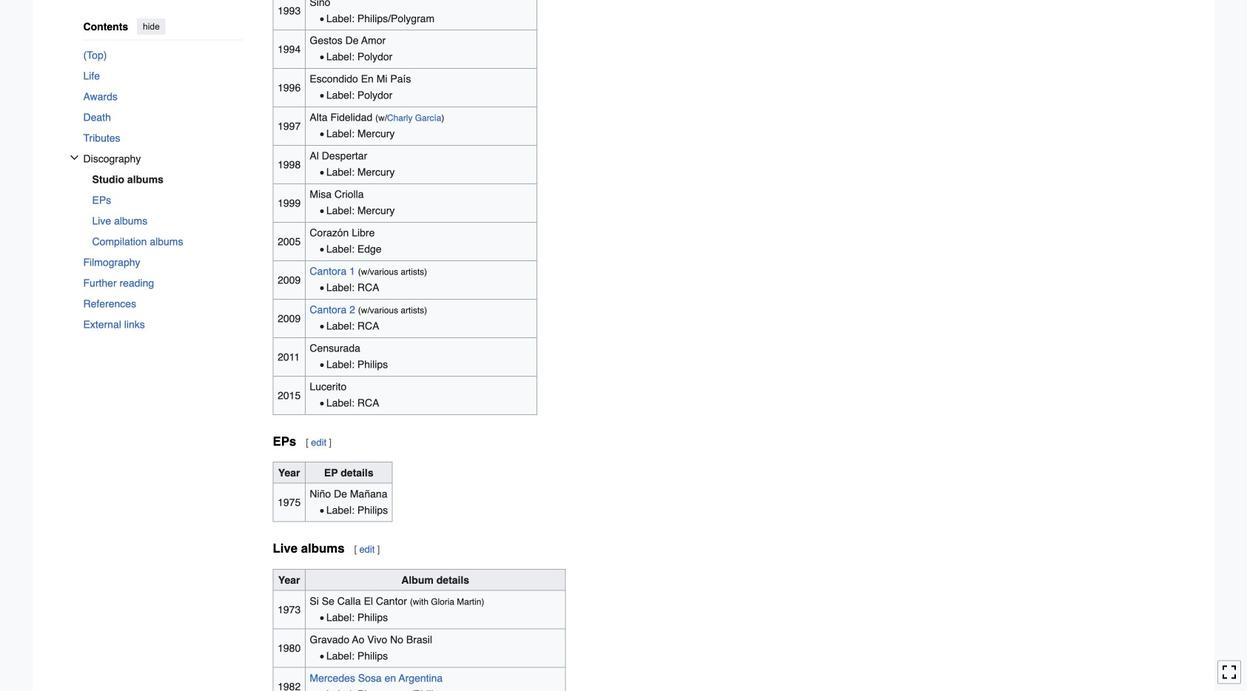 Task type: vqa. For each thing, say whether or not it's contained in the screenshot.
the left "[1]"
no



Task type: describe. For each thing, give the bounding box(es) containing it.
fullscreen image
[[1223, 665, 1237, 680]]

x small image
[[70, 153, 79, 162]]



